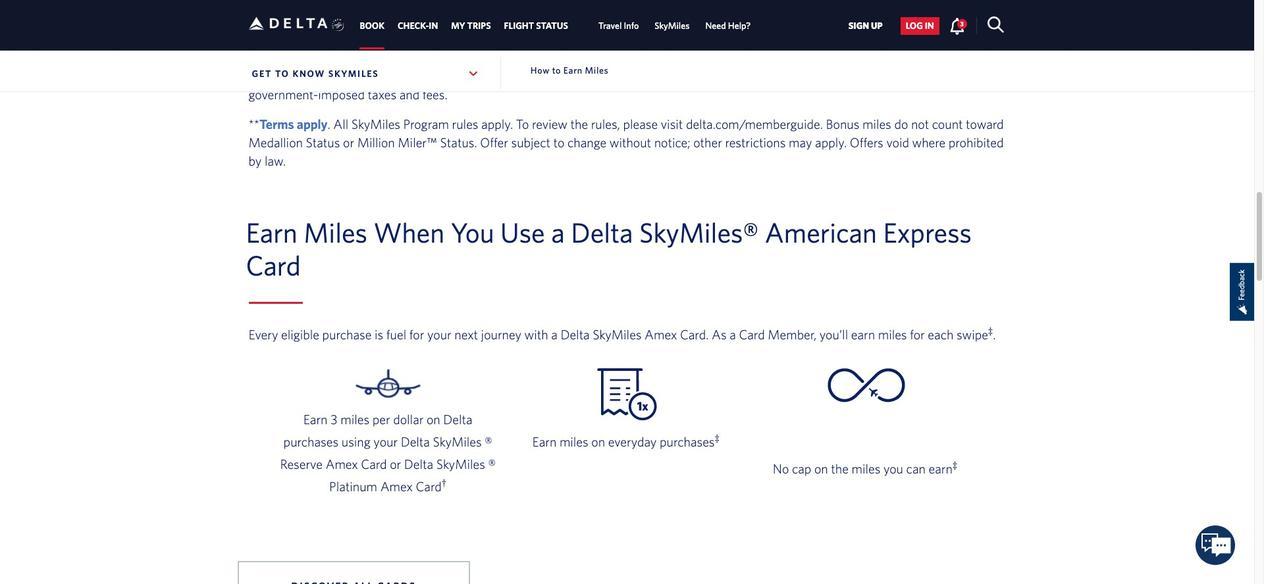 Task type: locate. For each thing, give the bounding box(es) containing it.
on right cap
[[815, 461, 829, 477]]

by left the my
[[432, 10, 445, 25]]

amex inside the every eligible purchase is fuel for your next journey with a delta skymiles amex card. as a card member, you'll earn miles for each swipe ‡ .
[[645, 327, 677, 342]]

1 horizontal spatial is
[[545, 10, 554, 25]]

miles left everyday
[[560, 434, 589, 450]]

message us image
[[1197, 527, 1236, 566]]

your left next
[[427, 327, 452, 342]]

0 vertical spatial who
[[519, 10, 542, 25]]

‡ inside no cap on the miles you can earn ‡
[[953, 460, 958, 471]]

imposed down all on the top left
[[318, 87, 365, 102]]

1 horizontal spatial who
[[519, 10, 542, 25]]

are
[[372, 10, 389, 25], [786, 10, 803, 25]]

. all
[[328, 116, 349, 132]]

on
[[839, 10, 852, 25], [427, 412, 441, 427], [592, 434, 605, 450], [815, 461, 829, 477]]

1 horizontal spatial are
[[786, 10, 803, 25]]

how
[[531, 65, 550, 76]]

and inside remember: miles are earned by the member who is flying (whose name and skymiles number are listed on the ticket) regardless of who purchased the flight
[[666, 10, 686, 25]]

earn
[[564, 65, 583, 76], [246, 217, 298, 248], [303, 412, 328, 427], [533, 434, 557, 450]]

eligible inside the every eligible purchase is fuel for your next journey with a delta skymiles amex card. as a card member, you'll earn miles for each swipe ‡ .
[[281, 327, 319, 342]]

or down . all
[[343, 135, 354, 150]]

up
[[871, 21, 883, 31]]

is inside the every eligible purchase is fuel for your next journey with a delta skymiles amex card. as a card member, you'll earn miles for each swipe ‡ .
[[375, 327, 384, 342]]

2 but from the left
[[929, 68, 947, 84]]

member
[[469, 10, 516, 25]]

0 horizontal spatial ‡
[[715, 433, 720, 444]]

and left fees.
[[400, 87, 420, 102]]

miles
[[585, 65, 609, 76], [304, 217, 368, 248]]

miles up "using"
[[341, 412, 370, 427]]

not right do
[[912, 116, 930, 132]]

by
[[432, 10, 445, 25], [249, 153, 262, 168]]

ticket)
[[876, 10, 911, 25]]

0 horizontal spatial are
[[372, 10, 389, 25]]

2 vertical spatial ‡
[[953, 460, 958, 471]]

or inside earn 3 miles per dollar on delta purchases using your delta skymiles ® reserve amex card or delta skymiles ® platinum amex card
[[390, 457, 401, 472]]

0 horizontal spatial apply.
[[482, 116, 513, 132]]

sign up link
[[844, 17, 888, 35]]

tab list containing book
[[353, 0, 759, 50]]

apply. up offer
[[482, 116, 513, 132]]

with
[[525, 327, 548, 342]]

apply. down "bonus"
[[816, 135, 847, 150]]

0 horizontal spatial your
[[374, 434, 398, 450]]

a inside earn miles when you use a delta skymiles® american express card
[[551, 217, 565, 248]]

who down remember:
[[275, 32, 298, 47]]

every
[[249, 327, 278, 342]]

who right member
[[519, 10, 542, 25]]

0 vertical spatial apply.
[[482, 116, 513, 132]]

on right dollar
[[427, 412, 441, 427]]

sign up
[[849, 21, 883, 31]]

the inside no cap on the miles you can earn ‡
[[832, 461, 849, 477]]

and
[[666, 10, 686, 25], [752, 68, 772, 84], [400, 87, 420, 102]]

1 vertical spatial not
[[912, 116, 930, 132]]

journey
[[481, 327, 522, 342]]

purchases
[[284, 434, 339, 450], [660, 434, 715, 450]]

earn inside the every eligible purchase is fuel for your next journey with a delta skymiles amex card. as a card member, you'll earn miles for each swipe ‡ .
[[852, 327, 876, 342]]

earn inside earn 3 miles per dollar on delta purchases using your delta skymiles ® reserve amex card or delta skymiles ® platinum amex card
[[303, 412, 328, 427]]

1 vertical spatial amex
[[326, 457, 358, 472]]

skymiles inside remember: miles are earned by the member who is flying (whose name and skymiles number are listed on the ticket) regardless of who purchased the flight
[[689, 10, 738, 25]]

offers
[[850, 135, 884, 150]]

miles left you
[[852, 461, 881, 477]]

1 horizontal spatial not
[[912, 116, 930, 132]]

1 for from the left
[[410, 327, 424, 342]]

are up 'flight'
[[372, 10, 389, 25]]

0 vertical spatial and
[[666, 10, 686, 25]]

0 vertical spatial not
[[310, 68, 328, 84]]

earn for miles
[[303, 412, 328, 427]]

no cap on the miles you can earn image
[[828, 369, 906, 403]]

0 horizontal spatial is
[[375, 327, 384, 342]]

on right the listed
[[839, 10, 852, 25]]

on left everyday
[[592, 434, 605, 450]]

million
[[357, 135, 395, 150]]

eligible right "price"
[[538, 68, 576, 84]]

earn 1 miles per eligible dollar spent on everyday purchases image
[[597, 369, 657, 421]]

using
[[342, 434, 371, 450]]

0 vertical spatial your
[[427, 327, 452, 342]]

sign
[[849, 21, 870, 31]]

miles left each
[[879, 327, 907, 342]]

eligible right the every
[[281, 327, 319, 342]]

prohibited
[[949, 135, 1004, 150]]

my trips link
[[451, 14, 491, 38]]

2 horizontal spatial ‡
[[989, 325, 994, 337]]

the up "change"
[[571, 116, 588, 132]]

delta inside the every eligible purchase is fuel for your next journey with a delta skymiles amex card. as a card member, you'll earn miles for each swipe ‡ .
[[561, 327, 590, 342]]

0 horizontal spatial eligible
[[281, 327, 319, 342]]

regardless
[[914, 10, 969, 25]]

0 horizontal spatial who
[[275, 32, 298, 47]]

earn for on
[[533, 434, 557, 450]]

1 vertical spatial 3
[[331, 412, 338, 427]]

imposed
[[814, 68, 861, 84], [318, 87, 365, 102]]

your down per
[[374, 434, 398, 450]]

0 horizontal spatial purchases
[[284, 434, 339, 450]]

0 horizontal spatial 3
[[331, 412, 338, 427]]

each
[[928, 327, 954, 342]]

on inside earn 3 miles per dollar on delta purchases using your delta skymiles ® reserve amex card or delta skymiles ® platinum amex card
[[427, 412, 441, 427]]

void
[[887, 135, 910, 150]]

no cap on the miles you can earn ‡
[[773, 460, 960, 477]]

miles up purchased
[[340, 10, 369, 25]]

government-
[[249, 87, 318, 102]]

0 vertical spatial ‡
[[989, 325, 994, 337]]

terms
[[259, 116, 294, 132]]

please
[[623, 116, 658, 132]]

for right the fuel
[[410, 327, 424, 342]]

1 horizontal spatial ‡
[[953, 460, 958, 471]]

who
[[519, 10, 542, 25], [275, 32, 298, 47]]

2 horizontal spatial amex
[[645, 327, 677, 342]]

earn miles when you use a delta skymiles® american express card
[[246, 217, 972, 281]]

1 horizontal spatial imposed
[[814, 68, 861, 84]]

0 vertical spatial 3
[[961, 20, 964, 28]]

1 horizontal spatial miles
[[585, 65, 609, 76]]

1 horizontal spatial apply.
[[816, 135, 847, 150]]

. all skymiles program rules apply. to review the rules, please visit delta.com/memberguide. bonus miles do not count toward medallion status or million miler™ status. offer subject to change without notice; other restrictions may apply. offers void where prohibited by law.
[[249, 116, 1004, 168]]

check-in link
[[398, 14, 438, 38]]

info
[[624, 21, 639, 31]]

travel info
[[599, 21, 639, 31]]

1 horizontal spatial eligible
[[538, 68, 576, 84]]

the
[[448, 10, 466, 25], [855, 10, 873, 25], [361, 32, 378, 47], [571, 116, 588, 132], [832, 461, 849, 477]]

0 horizontal spatial by
[[249, 153, 262, 168]]

are left the listed
[[786, 10, 803, 25]]

log in
[[906, 21, 935, 31]]

but up government- at the top left of the page
[[289, 68, 307, 84]]

as
[[712, 327, 727, 342]]

0 vertical spatial by
[[432, 10, 445, 25]]

0 horizontal spatial miles
[[304, 217, 368, 248]]

0 horizontal spatial or
[[343, 135, 354, 150]]

get to know skymiles
[[252, 69, 379, 79]]

3
[[961, 20, 964, 28], [331, 412, 338, 427]]

amex left the card.
[[645, 327, 677, 342]]

1 purchases from the left
[[284, 434, 339, 450]]

amex right platinum
[[380, 479, 413, 494]]

1 horizontal spatial but
[[929, 68, 947, 84]]

number
[[741, 10, 783, 25]]

count
[[933, 116, 963, 132]]

or down dollar
[[390, 457, 401, 472]]

0 vertical spatial amex
[[645, 327, 677, 342]]

your inside the every eligible purchase is fuel for your next journey with a delta skymiles amex card. as a card member, you'll earn miles for each swipe ‡ .
[[427, 327, 452, 342]]

card inside earn miles when you use a delta skymiles® american express card
[[246, 250, 301, 281]]

all
[[331, 68, 343, 84]]

(whose
[[589, 10, 630, 25]]

a
[[551, 217, 565, 248], [552, 327, 558, 342], [730, 327, 736, 342]]

swipe
[[957, 327, 989, 342]]

1 vertical spatial or
[[390, 457, 401, 472]]

0 horizontal spatial and
[[400, 87, 420, 102]]

toward
[[966, 116, 1004, 132]]

1 horizontal spatial amex
[[380, 479, 413, 494]]

1 horizontal spatial or
[[390, 457, 401, 472]]

miles inside remember: miles are earned by the member who is flying (whose name and skymiles number are listed on the ticket) regardless of who purchased the flight
[[340, 10, 369, 25]]

0 vertical spatial eligible
[[538, 68, 576, 84]]

apply.
[[482, 116, 513, 132], [816, 135, 847, 150]]

0 vertical spatial ®
[[485, 434, 493, 450]]

by left law.
[[249, 153, 262, 168]]

1 horizontal spatial your
[[427, 327, 452, 342]]

your
[[427, 327, 452, 342], [374, 434, 398, 450]]

where
[[913, 135, 946, 150]]

fare
[[728, 68, 749, 84]]

get
[[252, 69, 272, 79]]

for left each
[[910, 327, 925, 342]]

and right fare
[[752, 68, 772, 84]]

1 horizontal spatial by
[[432, 10, 445, 25]]

or
[[343, 135, 354, 150], [390, 457, 401, 472]]

earn inside earn miles when you use a delta skymiles® american express card
[[246, 217, 298, 248]]

is left the fuel
[[375, 327, 384, 342]]

1 horizontal spatial 3
[[961, 20, 964, 28]]

1 horizontal spatial for
[[910, 327, 925, 342]]

offer
[[480, 135, 508, 150]]

purchases right everyday
[[660, 434, 715, 450]]

by inside remember: miles are earned by the member who is flying (whose name and skymiles number are listed on the ticket) regardless of who purchased the flight
[[432, 10, 445, 25]]

1 vertical spatial imposed
[[318, 87, 365, 102]]

0 horizontal spatial but
[[289, 68, 307, 84]]

purchased
[[301, 32, 358, 47]]

travel
[[599, 21, 622, 31]]

1 horizontal spatial and
[[666, 10, 686, 25]]

0 horizontal spatial not
[[310, 68, 328, 84]]

a right use
[[551, 217, 565, 248]]

but left excludes
[[929, 68, 947, 84]]

2 vertical spatial amex
[[380, 479, 413, 494]]

listed
[[806, 10, 836, 25]]

miles up offers
[[863, 116, 892, 132]]

skymiles inside tab list
[[655, 21, 690, 31]]

remember:
[[275, 10, 337, 25]]

1 vertical spatial miles
[[304, 217, 368, 248]]

1 vertical spatial is
[[375, 327, 384, 342]]

earn right you'll
[[852, 327, 876, 342]]

0 vertical spatial is
[[545, 10, 554, 25]]

is inside remember: miles are earned by the member who is flying (whose name and skymiles number are listed on the ticket) regardless of who purchased the flight
[[545, 10, 554, 25]]

3 left per
[[331, 412, 338, 427]]

the right cap
[[832, 461, 849, 477]]

to
[[552, 65, 561, 76], [579, 68, 590, 84], [275, 69, 290, 79], [554, 135, 565, 150]]

carrier-
[[775, 68, 814, 84]]

you'll
[[820, 327, 849, 342]]

card.
[[680, 327, 709, 342]]

not left all on the top left
[[310, 68, 328, 84]]

1 vertical spatial ‡
[[715, 433, 720, 444]]

your inside earn 3 miles per dollar on delta purchases using your delta skymiles ® reserve amex card or delta skymiles ® platinum amex card
[[374, 434, 398, 450]]

on inside remember: miles are earned by the member who is flying (whose name and skymiles number are listed on the ticket) regardless of who purchased the flight
[[839, 10, 852, 25]]

other
[[694, 135, 722, 150]]

2 purchases from the left
[[660, 434, 715, 450]]

1 horizontal spatial purchases
[[660, 434, 715, 450]]

on inside no cap on the miles you can earn ‡
[[815, 461, 829, 477]]

earn right can
[[929, 461, 953, 477]]

1 vertical spatial who
[[275, 32, 298, 47]]

1 vertical spatial by
[[249, 153, 262, 168]]

3 left of
[[961, 20, 964, 28]]

and right name
[[666, 10, 686, 25]]

earn
[[411, 68, 435, 84], [593, 68, 617, 84], [852, 327, 876, 342], [929, 461, 953, 477]]

to inside . all skymiles program rules apply. to review the rules, please visit delta.com/memberguide. bonus miles do not count toward medallion status or million miler™ status. offer subject to change without notice; other restrictions may apply. offers void where prohibited by law.
[[554, 135, 565, 150]]

eligible
[[538, 68, 576, 84], [281, 327, 319, 342]]

0 horizontal spatial for
[[410, 327, 424, 342]]

excludes
[[950, 68, 997, 84]]

earn inside earn miles on everyday purchases ‡
[[533, 434, 557, 450]]

ticket
[[473, 68, 505, 84]]

purchases up reserve
[[284, 434, 339, 450]]

earn for when
[[246, 217, 298, 248]]

tab list
[[353, 0, 759, 50]]

1 vertical spatial your
[[374, 434, 398, 450]]

miles left includes
[[620, 68, 649, 84]]

price
[[508, 68, 535, 84]]

0 vertical spatial or
[[343, 135, 354, 150]]

1 are from the left
[[372, 10, 389, 25]]

flight
[[504, 21, 534, 31]]

is
[[545, 10, 554, 25], [375, 327, 384, 342]]

amex up platinum
[[326, 457, 358, 472]]

1 but from the left
[[289, 68, 307, 84]]

is left flying
[[545, 10, 554, 25]]

name
[[633, 10, 663, 25]]

imposed up "bonus"
[[814, 68, 861, 84]]

or inside . all skymiles program rules apply. to review the rules, please visit delta.com/memberguide. bonus miles do not count toward medallion status or million miler™ status. offer subject to change without notice; other restrictions may apply. offers void where prohibited by law.
[[343, 135, 354, 150]]

0 horizontal spatial amex
[[326, 457, 358, 472]]

use
[[501, 217, 545, 248]]

fees.
[[423, 87, 448, 102]]

1 vertical spatial and
[[752, 68, 772, 84]]

1 vertical spatial eligible
[[281, 327, 319, 342]]

the down book
[[361, 32, 378, 47]]



Task type: describe. For each thing, give the bounding box(es) containing it.
need
[[706, 21, 726, 31]]

1 vertical spatial apply.
[[816, 135, 847, 150]]

miler™
[[398, 135, 437, 150]]

the left trips
[[448, 10, 466, 25]]

a right with
[[552, 327, 558, 342]]

my
[[451, 21, 465, 31]]

notice;
[[655, 135, 691, 150]]

review
[[532, 116, 568, 132]]

bonus
[[826, 116, 860, 132]]

the inside . all skymiles program rules apply. to review the rules, please visit delta.com/memberguide. bonus miles do not count toward medallion status or million miler™ status. offer subject to change without notice; other restrictions may apply. offers void where prohibited by law.
[[571, 116, 588, 132]]

2 for from the left
[[910, 327, 925, 342]]

skymiles®
[[640, 217, 759, 248]]

3 inside earn 3 miles per dollar on delta purchases using your delta skymiles ® reserve amex card or delta skymiles ® platinum amex card
[[331, 412, 338, 427]]

*most, but not all paid tickets earn miles. ticket price eligible to earn miles includes base fare and carrier-imposed surcharges, but excludes government-imposed taxes and fees.
[[249, 68, 997, 102]]

know
[[293, 69, 325, 79]]

not inside *most, but not all paid tickets earn miles. ticket price eligible to earn miles includes base fare and carrier-imposed surcharges, but excludes government-imposed taxes and fees.
[[310, 68, 328, 84]]

*most,
[[249, 68, 286, 84]]

cap
[[792, 461, 812, 477]]

skymiles inside the every eligible purchase is fuel for your next journey with a delta skymiles amex card. as a card member, you'll earn miles for each swipe ‡ .
[[593, 327, 642, 342]]

skymiles inside . all skymiles program rules apply. to review the rules, please visit delta.com/memberguide. bonus miles do not count toward medallion status or million miler™ status. offer subject to change without notice; other restrictions may apply. offers void where prohibited by law.
[[352, 116, 401, 132]]

rules,
[[591, 116, 620, 132]]

member,
[[768, 327, 817, 342]]

by inside . all skymiles program rules apply. to review the rules, please visit delta.com/memberguide. bonus miles do not count toward medallion status or million miler™ status. offer subject to change without notice; other restrictions may apply. offers void where prohibited by law.
[[249, 153, 262, 168]]

medallion
[[249, 135, 303, 150]]

0 vertical spatial miles
[[585, 65, 609, 76]]

travel info link
[[599, 14, 639, 38]]

card inside the every eligible purchase is fuel for your next journey with a delta skymiles amex card. as a card member, you'll earn miles for each swipe ‡ .
[[739, 327, 765, 342]]

3 link
[[950, 17, 967, 34]]

reserve
[[280, 457, 323, 472]]

without
[[610, 135, 652, 150]]

miles.
[[438, 68, 469, 84]]

check-in
[[398, 21, 438, 31]]

to inside *most, but not all paid tickets earn miles. ticket price eligible to earn miles includes base fare and carrier-imposed surcharges, but excludes government-imposed taxes and fees.
[[579, 68, 590, 84]]

earn up fees.
[[411, 68, 435, 84]]

help?
[[728, 21, 751, 31]]

book link
[[360, 14, 385, 38]]

purchases inside earn 3 miles per dollar on delta purchases using your delta skymiles ® reserve amex card or delta skymiles ® platinum amex card
[[284, 434, 339, 450]]

when
[[374, 217, 445, 248]]

purchases inside earn miles on everyday purchases ‡
[[660, 434, 715, 450]]

earn up rules,
[[593, 68, 617, 84]]

skymiles link
[[655, 14, 690, 38]]

on inside earn miles on everyday purchases ‡
[[592, 434, 605, 450]]

miles inside . all skymiles program rules apply. to review the rules, please visit delta.com/memberguide. bonus miles do not count toward medallion status or million miler™ status. offer subject to change without notice; other restrictions may apply. offers void where prohibited by law.
[[863, 116, 892, 132]]

dollar
[[393, 412, 424, 427]]

‡ inside the every eligible purchase is fuel for your next journey with a delta skymiles amex card. as a card member, you'll earn miles for each swipe ‡ .
[[989, 325, 994, 337]]

to
[[516, 116, 529, 132]]

status
[[536, 21, 568, 31]]

visit
[[661, 116, 683, 132]]

includes
[[652, 68, 697, 84]]

miles inside earn 3 miles per dollar on delta purchases using your delta skymiles ® reserve amex card or delta skymiles ® platinum amex card
[[341, 412, 370, 427]]

log
[[906, 21, 923, 31]]

apply
[[297, 116, 328, 132]]

express
[[884, 217, 972, 248]]

need help?
[[706, 21, 751, 31]]

0 vertical spatial imposed
[[814, 68, 861, 84]]

‡ inside earn miles on everyday purchases ‡
[[715, 433, 720, 444]]

do
[[895, 116, 909, 132]]

terms apply link
[[259, 116, 328, 132]]

american
[[765, 217, 877, 248]]

every eligible purchase is fuel for your next journey with a delta skymiles amex card. as a card member, you'll earn miles for each swipe ‡ .
[[249, 325, 999, 342]]

a right as
[[730, 327, 736, 342]]

earned
[[392, 10, 429, 25]]

skymiles inside dropdown button
[[329, 69, 379, 79]]

2 are from the left
[[786, 10, 803, 25]]

tickets
[[372, 68, 408, 84]]

check-
[[398, 21, 429, 31]]

miles inside earn miles on everyday purchases ‡
[[560, 434, 589, 450]]

change
[[568, 135, 607, 150]]

my trips
[[451, 21, 491, 31]]

base
[[700, 68, 725, 84]]

flight
[[381, 32, 409, 47]]

the left ticket)
[[855, 10, 873, 25]]

rules
[[452, 116, 479, 132]]

†
[[442, 478, 447, 489]]

purchase
[[322, 327, 372, 342]]

miles inside no cap on the miles you can earn ‡
[[852, 461, 881, 477]]

book
[[360, 21, 385, 31]]

subject
[[511, 135, 551, 150]]

miles inside *most, but not all paid tickets earn miles. ticket price eligible to earn miles includes base fare and carrier-imposed surcharges, but excludes government-imposed taxes and fees.
[[620, 68, 649, 84]]

trips
[[467, 21, 491, 31]]

miles inside the every eligible purchase is fuel for your next journey with a delta skymiles amex card. as a card member, you'll earn miles for each swipe ‡ .
[[879, 327, 907, 342]]

earn 2 miles per dollar on delta purchases image
[[355, 369, 421, 398]]

delta.com/memberguide.
[[686, 116, 823, 132]]

1 vertical spatial ®
[[488, 457, 496, 472]]

surcharges,
[[864, 68, 926, 84]]

get to know skymiles button
[[249, 57, 483, 90]]

can
[[907, 461, 926, 477]]

miles inside earn miles when you use a delta skymiles® american express card
[[304, 217, 368, 248]]

earn inside no cap on the miles you can earn ‡
[[929, 461, 953, 477]]

2 vertical spatial and
[[400, 87, 420, 102]]

**
[[249, 116, 259, 132]]

flying
[[557, 10, 586, 25]]

you
[[451, 217, 494, 248]]

2 horizontal spatial and
[[752, 68, 772, 84]]

fuel
[[387, 327, 407, 342]]

eligible inside *most, but not all paid tickets earn miles. ticket price eligible to earn miles includes base fare and carrier-imposed surcharges, but excludes government-imposed taxes and fees.
[[538, 68, 576, 84]]

to inside get to know skymiles dropdown button
[[275, 69, 290, 79]]

restrictions
[[726, 135, 786, 150]]

not inside . all skymiles program rules apply. to review the rules, please visit delta.com/memberguide. bonus miles do not count toward medallion status or million miler™ status. offer subject to change without notice; other restrictions may apply. offers void where prohibited by law.
[[912, 116, 930, 132]]

earn 3 miles per dollar on delta purchases using your delta skymiles ® reserve amex card or delta skymiles ® platinum amex card
[[280, 412, 496, 494]]

skyteam image
[[332, 4, 345, 46]]

0 horizontal spatial imposed
[[318, 87, 365, 102]]

status.
[[440, 135, 477, 150]]

program
[[404, 116, 449, 132]]

remember: miles are earned by the member who is flying (whose name and skymiles number are listed on the ticket) regardless of who purchased the flight
[[275, 10, 983, 47]]

delta inside earn miles when you use a delta skymiles® american express card
[[571, 217, 633, 248]]

law.
[[265, 153, 286, 168]]

delta air lines image
[[249, 3, 328, 44]]

per
[[373, 412, 390, 427]]

flight status
[[504, 21, 568, 31]]

flight status link
[[504, 14, 568, 38]]



Task type: vqa. For each thing, say whether or not it's contained in the screenshot.
More within Enjoy more freedom and flexibility to manage your trip easily without change fees for tickets originating in United States, Canada, Europe, Africa and the Caribbean.
no



